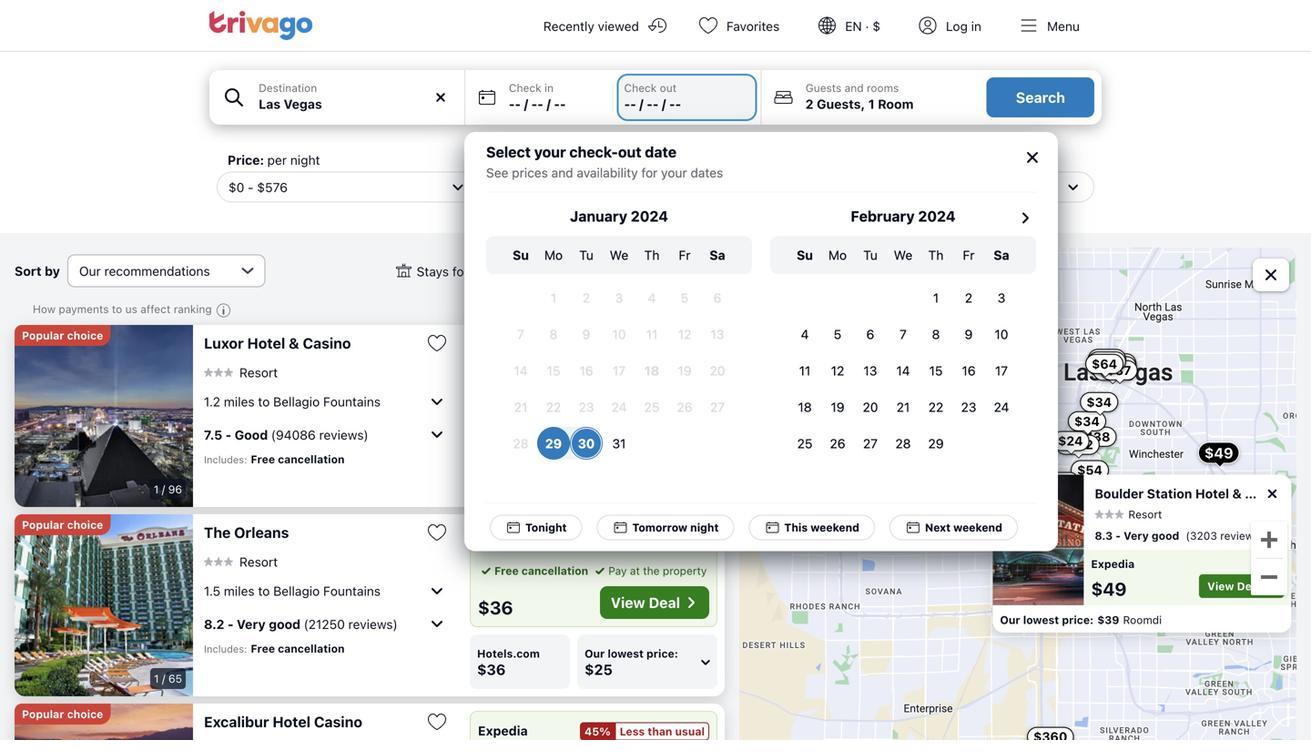 Task type: describe. For each thing, give the bounding box(es) containing it.
su for february
[[797, 248, 813, 263]]

bellagio for orleans
[[273, 584, 320, 599]]

fountains for the orleans
[[323, 584, 381, 599]]

check out -- / -- / --
[[624, 82, 682, 112]]

15 for january 2024
[[547, 363, 561, 378]]

$179 button
[[1052, 477, 1096, 497]]

$25 for $25 $192
[[1043, 520, 1067, 535]]

$54
[[1078, 463, 1103, 478]]

log in button
[[903, 0, 1004, 51]]

cancellation down 8.2 - very good (21250 reviews) in the left bottom of the page
[[278, 643, 345, 655]]

price:
[[228, 153, 264, 168]]

10 button for january 2024
[[603, 318, 636, 351]]

guest rating
[[652, 153, 730, 168]]

0 vertical spatial to
[[112, 303, 122, 316]]

$20 for the topmost $20 button
[[1081, 490, 1106, 505]]

rating
[[692, 153, 730, 168]]

1 horizontal spatial $39
[[1098, 614, 1120, 627]]

25 button for january 2024
[[636, 391, 669, 424]]

20 button for january 2024
[[701, 354, 734, 387]]

good for (3203 reviews)
[[1152, 530, 1180, 542]]

cancellation down (94086 on the left of page
[[278, 453, 345, 466]]

8 button for february 2024
[[920, 318, 953, 351]]

popular choice button for the orleans
[[15, 515, 111, 536]]

5 button for january 2024
[[669, 281, 701, 314]]

45%
[[585, 725, 611, 738]]

affect
[[140, 303, 171, 316]]

next
[[925, 521, 951, 534]]

per
[[267, 153, 287, 168]]

2 vertical spatial deal
[[649, 594, 680, 612]]

excalibur hotel casino button
[[204, 713, 412, 731]]

& inside button
[[289, 335, 299, 352]]

10 for january 2024
[[613, 327, 626, 342]]

19 button for february 2024
[[822, 391, 854, 424]]

24 button for february 2024
[[986, 391, 1018, 424]]

25 for january 2024
[[645, 400, 660, 415]]

less for 54%
[[620, 536, 645, 549]]

fr for february 2024
[[963, 248, 975, 263]]

20 for february 2024
[[863, 400, 878, 415]]

roomdi
[[1123, 614, 1162, 627]]

0 vertical spatial casino
[[303, 335, 351, 352]]

1 vertical spatial $20 button
[[1047, 517, 1085, 537]]

price: for $25
[[647, 648, 678, 660]]

1 vertical spatial $36
[[478, 597, 513, 618]]

0 vertical spatial reviews)
[[319, 427, 369, 442]]

1 down booking
[[551, 290, 557, 305]]

12 button for february 2024
[[822, 354, 854, 387]]

2024 for february 2024
[[919, 208, 956, 225]]

13 for january 2024
[[711, 327, 725, 342]]

24 for february 2024
[[994, 400, 1010, 415]]

th for january 2024
[[645, 248, 660, 263]]

1 vertical spatial resort
[[1129, 508, 1162, 521]]

$49 inside $49 "button"
[[1205, 444, 1234, 462]]

payments
[[59, 303, 109, 316]]

check in -- / -- / --
[[509, 82, 566, 112]]

1 vertical spatial $25 button
[[1036, 518, 1074, 538]]

3 popular choice button from the top
[[15, 704, 111, 725]]

good for (21250 reviews)
[[269, 617, 301, 632]]

favorites link
[[683, 0, 802, 51]]

select button
[[795, 150, 941, 203]]

select for select
[[807, 180, 844, 195]]

select for select your check-out date see prices and availability for your dates
[[486, 143, 531, 161]]

1.2 miles to bellagio fountains
[[204, 394, 381, 409]]

$289 button
[[1046, 485, 1093, 505]]

11 button for february 2024
[[789, 354, 822, 387]]

$192
[[1062, 437, 1094, 452]]

good
[[235, 427, 268, 442]]

1 vertical spatial view
[[1208, 580, 1235, 593]]

includes: for luxor
[[204, 454, 247, 466]]

popular choice for luxor hotel & casino
[[22, 329, 103, 342]]

$66
[[1095, 354, 1120, 369]]

3 for january 2024
[[615, 290, 623, 305]]

tu for january
[[579, 248, 594, 263]]

0 vertical spatial deal
[[649, 405, 680, 422]]

en
[[846, 19, 862, 34]]

1 vertical spatial view deal
[[1208, 580, 1262, 593]]

boulder station hotel & casino
[[1095, 486, 1288, 501]]

pay at the property button
[[592, 563, 707, 579]]

12 for february 2024
[[831, 363, 845, 378]]

2 vertical spatial casino
[[314, 714, 362, 731]]

$37 button
[[1101, 361, 1138, 381]]

$139 button
[[1078, 519, 1123, 539]]

$59
[[1248, 492, 1274, 507]]

8.2
[[204, 617, 224, 632]]

·
[[866, 19, 869, 34]]

check-
[[570, 143, 618, 161]]

choice for luxor hotel & casino
[[67, 329, 103, 342]]

26 button for january 2024
[[669, 391, 701, 424]]

searched:
[[633, 264, 691, 279]]

6 button for january 2024
[[701, 281, 734, 314]]

20 button for february 2024
[[854, 391, 887, 424]]

1 vertical spatial filters
[[573, 179, 609, 194]]

to for the orleans
[[258, 584, 270, 599]]

26 button for february 2024
[[822, 427, 854, 460]]

$138 button
[[1072, 427, 1117, 447]]

recently viewed
[[544, 19, 639, 34]]

1 vertical spatial expedia
[[1091, 558, 1135, 571]]

8 for february 2024
[[932, 327, 940, 342]]

(3203
[[1186, 530, 1218, 542]]

$184
[[1022, 558, 1054, 573]]

3 button for february 2024
[[986, 281, 1018, 314]]

5 for february 2024
[[834, 327, 842, 342]]

27 button for january 2024
[[701, 391, 734, 424]]

price: inside button
[[647, 458, 678, 471]]

0 vertical spatial $25 button
[[1039, 476, 1076, 496]]

2 vertical spatial $34
[[1075, 414, 1100, 429]]

this weekend
[[785, 521, 860, 534]]

11 for february 2024
[[799, 363, 811, 378]]

24 button for january 2024
[[603, 391, 636, 424]]

1 vertical spatial $49
[[1091, 578, 1127, 600]]

22 button for february 2024
[[920, 391, 953, 424]]

1 horizontal spatial night
[[691, 521, 719, 534]]

45% less than usual
[[585, 725, 705, 738]]

en · $
[[846, 19, 881, 34]]

1 / 65
[[154, 673, 182, 685]]

3 choice from the top
[[67, 708, 103, 721]]

8.2 - very good (21250 reviews)
[[204, 617, 398, 632]]

$95
[[1047, 506, 1073, 521]]

7 button for january
[[505, 318, 537, 351]]

23 for january 2024
[[579, 400, 594, 415]]

1 left 96
[[154, 483, 159, 496]]

1.2 miles to bellagio fountains button
[[204, 387, 448, 416]]

18 button for january 2024
[[636, 354, 669, 387]]

1 down 'february 2024'
[[933, 290, 939, 305]]

our for $39
[[1000, 614, 1021, 627]]

see
[[486, 165, 509, 180]]

0 vertical spatial view deal
[[611, 405, 680, 422]]

0 vertical spatial $20 button
[[1074, 487, 1112, 507]]

$58
[[1075, 504, 1100, 519]]

$145
[[1099, 356, 1130, 371]]

21 button for january
[[505, 391, 537, 424]]

en · $ button
[[802, 0, 903, 51]]

the
[[204, 524, 231, 541]]

9 button for january 2024
[[570, 318, 603, 351]]

$139
[[1085, 522, 1116, 537]]

trivago logo image
[[209, 11, 313, 40]]

lowest inside button
[[608, 458, 644, 471]]

12 for january 2024
[[678, 327, 692, 342]]

0 vertical spatial $34
[[1105, 359, 1131, 374]]

7 button for february
[[887, 318, 920, 351]]

city center button
[[949, 150, 1095, 203]]

and inside "select your check-out date see prices and availability for your dates"
[[552, 165, 574, 180]]

8.3
[[1095, 530, 1113, 542]]

next weekend
[[925, 521, 1003, 534]]

guests and rooms 2 guests, 1 room
[[806, 82, 914, 112]]

17 for january 2024
[[613, 363, 626, 378]]

5 for january 2024
[[681, 290, 689, 305]]

1 left 65
[[154, 673, 159, 685]]

1 vertical spatial $34
[[1087, 395, 1112, 410]]

dates
[[691, 165, 723, 180]]

0 horizontal spatial filters
[[498, 153, 538, 168]]

hotel for &
[[247, 335, 285, 352]]

we for january
[[610, 248, 629, 263]]

by
[[45, 263, 60, 278]]

city center
[[960, 180, 1025, 195]]

30
[[578, 436, 595, 451]]

expedia for 45% less than usual
[[478, 724, 528, 739]]

3 popular from the top
[[22, 708, 64, 721]]

$0 - $576
[[229, 180, 288, 195]]

$20 for the bottom $20 button
[[1053, 520, 1079, 535]]

miles for orleans
[[224, 584, 255, 599]]

1.5 miles to bellagio fountains button
[[204, 577, 448, 606]]

january 2024
[[570, 208, 669, 225]]

2 free cancellation button from the top
[[478, 563, 589, 579]]

reviews) for 8.3 - very good (3203 reviews)
[[1221, 530, 1264, 542]]

city
[[960, 180, 984, 195]]

center
[[987, 180, 1025, 195]]

5 button for february 2024
[[822, 318, 854, 351]]

the orleans, (las vegas, usa) image
[[15, 515, 193, 697]]

1 vertical spatial casino
[[1245, 486, 1288, 501]]

$64 button
[[1086, 354, 1124, 374]]

2 vertical spatial view
[[611, 594, 646, 612]]

$95 button
[[1041, 504, 1079, 524]]

resort button for hotel
[[204, 365, 278, 381]]

$36 inside hotels.com $36
[[477, 661, 506, 679]]

sa for february 2024
[[994, 248, 1010, 263]]

how
[[33, 303, 56, 316]]

1 vertical spatial &
[[1233, 486, 1242, 501]]

$74
[[825, 364, 849, 379]]

select your check-out date see prices and availability for your dates
[[486, 143, 723, 180]]

cancellation down the 'tonight'
[[522, 565, 589, 577]]

$25 inside the our lowest price: $25
[[585, 661, 613, 679]]

0 vertical spatial your
[[534, 143, 566, 161]]

menu button
[[1004, 0, 1102, 51]]

luxor hotel & casino
[[204, 335, 351, 352]]

view deal button up 31
[[600, 397, 710, 430]]

29 button for january 2024
[[537, 427, 570, 460]]

65
[[168, 673, 182, 685]]

1 vertical spatial deal
[[1237, 580, 1262, 593]]

log in
[[946, 19, 982, 34]]

1 vertical spatial resort button
[[1095, 508, 1162, 521]]

close image
[[1265, 486, 1281, 502]]

Destination field
[[209, 70, 464, 125]]

29 for january 2024
[[545, 436, 562, 451]]

destination
[[259, 82, 317, 94]]

mo for january 2024
[[545, 248, 563, 263]]

2024 for january 2024
[[631, 208, 669, 225]]

31
[[613, 436, 626, 451]]

0 vertical spatial night
[[290, 153, 320, 168]]

$28
[[1038, 528, 1064, 543]]

9 for january 2024
[[583, 327, 591, 342]]

availability
[[577, 165, 638, 180]]

29 for february 2024
[[929, 436, 944, 451]]

in for log
[[972, 19, 982, 34]]

8 for january 2024
[[550, 327, 558, 342]]

22 for january 2024
[[546, 400, 561, 415]]



Task type: vqa. For each thing, say whether or not it's contained in the screenshot.
Expedia image
no



Task type: locate. For each thing, give the bounding box(es) containing it.
17 button for january 2024
[[603, 354, 636, 387]]

in down recently
[[545, 82, 554, 94]]

search
[[1016, 89, 1066, 106]]

1 vertical spatial 11 button
[[789, 354, 822, 387]]

2 vertical spatial popular
[[22, 708, 64, 721]]

su for january
[[513, 248, 529, 263]]

view deal down (3203
[[1208, 580, 1262, 593]]

0 horizontal spatial 27 button
[[701, 391, 734, 424]]

price: left roomdi
[[1062, 614, 1094, 627]]

recently
[[544, 19, 595, 34]]

23 down $39 "button"
[[961, 400, 977, 415]]

weekend right this on the bottom of the page
[[811, 521, 860, 534]]

28 button
[[505, 427, 537, 460], [887, 427, 920, 460]]

$25 inside $25 $192
[[1043, 520, 1067, 535]]

1 horizontal spatial 12
[[831, 363, 845, 378]]

2 vertical spatial lowest
[[608, 648, 644, 660]]

9 button down booking
[[570, 318, 603, 351]]

0 vertical spatial view
[[611, 405, 646, 422]]

our down $184 button
[[1000, 614, 1021, 627]]

10 button for february 2024
[[986, 318, 1018, 351]]

4 button
[[636, 281, 669, 314], [789, 318, 822, 351]]

21 for january
[[514, 400, 528, 415]]

15 for february 2024
[[930, 363, 943, 378]]

very for 8.3
[[1124, 530, 1149, 542]]

2 21 from the left
[[897, 400, 910, 415]]

1 vertical spatial hotels.com
[[477, 648, 540, 660]]

1 17 button from the left
[[603, 354, 636, 387]]

0 horizontal spatial 26 button
[[669, 391, 701, 424]]

1 vertical spatial 26
[[830, 436, 846, 451]]

6 button for february 2024
[[854, 318, 887, 351]]

0 vertical spatial good
[[1152, 530, 1180, 542]]

out inside 'check out -- / -- / --'
[[660, 82, 677, 94]]

view up 31 button
[[611, 405, 646, 422]]

0 vertical spatial 26
[[677, 400, 693, 415]]

2 we from the left
[[894, 248, 913, 263]]

less for 45%
[[620, 725, 645, 738]]

0 horizontal spatial 25 button
[[636, 391, 669, 424]]

1 horizontal spatial 27 button
[[854, 427, 887, 460]]

96
[[168, 483, 182, 496]]

resort button down the orleans
[[204, 554, 278, 570]]

2 includes: from the top
[[204, 644, 247, 655]]

15 button up 30 button
[[537, 354, 570, 387]]

0 vertical spatial 20
[[710, 363, 725, 378]]

2 button for january 2024
[[570, 281, 603, 314]]

3 for february 2024
[[998, 290, 1006, 305]]

$49 up our lowest price: $39 roomdi
[[1091, 578, 1127, 600]]

includes: down 8.2
[[204, 644, 247, 655]]

1 vertical spatial very
[[237, 617, 266, 632]]

10 up $39 "button"
[[995, 327, 1009, 342]]

2 16 from the left
[[962, 363, 976, 378]]

1 15 button from the left
[[537, 354, 570, 387]]

we for february
[[894, 248, 913, 263]]

2 8 from the left
[[932, 327, 940, 342]]

1 horizontal spatial 16 button
[[953, 354, 986, 387]]

28 for january
[[513, 436, 529, 451]]

price: inside the our lowest price: $25
[[647, 648, 678, 660]]

1.5 miles to bellagio fountains
[[204, 584, 381, 599]]

1 vertical spatial in
[[545, 82, 554, 94]]

th up searched:
[[645, 248, 660, 263]]

lowest for $39
[[1023, 614, 1059, 627]]

mo for february 2024
[[829, 248, 847, 263]]

6 button down '325'
[[701, 281, 734, 314]]

1 21 from the left
[[514, 400, 528, 415]]

rooms
[[867, 82, 899, 94]]

out inside "select your check-out date see prices and availability for your dates"
[[618, 143, 642, 161]]

0 horizontal spatial 23 button
[[570, 391, 603, 424]]

resort down orleans
[[240, 554, 278, 570]]

2 21 button from the left
[[887, 391, 920, 424]]

filters up january
[[573, 179, 609, 194]]

0 horizontal spatial $20
[[1053, 520, 1079, 535]]

4 for february 2024
[[801, 327, 809, 342]]

4
[[648, 290, 656, 305], [801, 327, 809, 342]]

1 horizontal spatial 10 button
[[986, 318, 1018, 351]]

13 button for january 2024
[[701, 318, 734, 351]]

and inside guests and rooms 2 guests, 1 room
[[845, 82, 864, 94]]

2 fr from the left
[[963, 248, 975, 263]]

your right 'for'
[[661, 165, 687, 180]]

1 8 from the left
[[550, 327, 558, 342]]

1 check from the left
[[509, 82, 542, 94]]

1 horizontal spatial 2024
[[919, 208, 956, 225]]

11 down searched:
[[646, 327, 658, 342]]

$25 $192
[[1043, 437, 1094, 535]]

1 29 button from the left
[[537, 427, 570, 460]]

1 horizontal spatial 13 button
[[854, 354, 887, 387]]

2 popular choice from the top
[[22, 519, 103, 531]]

0 vertical spatial 5
[[681, 290, 689, 305]]

29 button left 30
[[537, 427, 570, 460]]

1 9 button from the left
[[570, 318, 603, 351]]

our inside the our lowest price: $25
[[585, 648, 605, 660]]

1 3 from the left
[[615, 290, 623, 305]]

2 10 button from the left
[[986, 318, 1018, 351]]

1 15 from the left
[[547, 363, 561, 378]]

our lowest price: $25
[[585, 648, 678, 679]]

0 vertical spatial less
[[620, 536, 645, 549]]

select inside button
[[807, 180, 844, 195]]

9 button up $39 "button"
[[953, 318, 986, 351]]

3 button for january 2024
[[603, 281, 636, 314]]

1 th from the left
[[645, 248, 660, 263]]

hotels.com inside button
[[477, 458, 540, 471]]

$53
[[1066, 490, 1091, 505]]

1 button for january 2024
[[537, 281, 570, 314]]

1 weekend from the left
[[811, 521, 860, 534]]

luxor hotel & casino, (las vegas, usa) image
[[15, 325, 193, 507]]

check for check out -- / -- / --
[[624, 82, 657, 94]]

2 15 from the left
[[930, 363, 943, 378]]

$49 up boulder station hotel & casino
[[1205, 444, 1234, 462]]

includes: down 7.5
[[204, 454, 247, 466]]

our for $25
[[585, 648, 605, 660]]

0 horizontal spatial 19 button
[[669, 354, 701, 387]]

1 button down 'february 2024'
[[920, 281, 953, 314]]

5 up $74
[[834, 327, 842, 342]]

18 button up 31 button
[[636, 354, 669, 387]]

expedia down 8.3
[[1091, 558, 1135, 571]]

in inside button
[[972, 19, 982, 34]]

sa down center
[[994, 248, 1010, 263]]

our inside our lowest price: button
[[585, 458, 605, 471]]

6 button up $74 button
[[854, 318, 887, 351]]

2 vertical spatial $25
[[585, 661, 613, 679]]

applied
[[525, 179, 570, 194]]

2 10 from the left
[[995, 327, 1009, 342]]

hotel right luxor
[[247, 335, 285, 352]]

1 horizontal spatial 28 button
[[887, 427, 920, 460]]

29 left 30
[[545, 436, 562, 451]]

2 fountains from the top
[[323, 584, 381, 599]]

$100
[[1042, 475, 1074, 490]]

0 horizontal spatial 17
[[613, 363, 626, 378]]

2 8 button from the left
[[920, 318, 953, 351]]

february
[[851, 208, 915, 225]]

excalibur
[[204, 714, 269, 731]]

tomorrow night
[[633, 521, 719, 534]]

2 less from the top
[[620, 725, 645, 738]]

3
[[615, 290, 623, 305], [998, 290, 1006, 305]]

view down (3203
[[1208, 580, 1235, 593]]

23 button for february 2024
[[953, 391, 986, 424]]

22 button up 30 button
[[537, 391, 570, 424]]

1 24 from the left
[[612, 400, 627, 415]]

2 23 button from the left
[[953, 391, 986, 424]]

january
[[570, 208, 628, 225]]

29 button
[[537, 427, 570, 460], [920, 427, 953, 460]]

2024 down all
[[631, 208, 669, 225]]

4 button up $74 button
[[789, 318, 822, 351]]

2 button up $39 "button"
[[953, 281, 986, 314]]

th down 'february 2024'
[[929, 248, 944, 263]]

1 free cancellation from the top
[[495, 375, 589, 388]]

0 vertical spatial bellagio
[[273, 394, 320, 409]]

property
[[663, 565, 707, 577]]

23
[[579, 400, 594, 415], [961, 400, 977, 415]]

price: up the 45% less than usual at the bottom of the page
[[647, 648, 678, 660]]

check for check in -- / -- / --
[[509, 82, 542, 94]]

2 su from the left
[[797, 248, 813, 263]]

0 vertical spatial select
[[486, 143, 531, 161]]

2 1 button from the left
[[920, 281, 953, 314]]

1 choice from the top
[[67, 329, 103, 342]]

1 7 from the left
[[517, 327, 525, 342]]

very for 8.2
[[237, 617, 266, 632]]

1 usual from the top
[[675, 536, 705, 549]]

2 23 from the left
[[961, 400, 977, 415]]

2 22 from the left
[[929, 400, 944, 415]]

hotel for casino
[[273, 714, 311, 731]]

0 vertical spatial free cancellation
[[495, 375, 589, 388]]

2 includes: free cancellation from the top
[[204, 643, 345, 655]]

sort
[[15, 263, 42, 278]]

view down the at
[[611, 594, 646, 612]]

0 vertical spatial 13
[[711, 327, 725, 342]]

2 28 button from the left
[[887, 427, 920, 460]]

fountains
[[323, 394, 381, 409], [323, 584, 381, 599]]

3 button down next image
[[986, 281, 1018, 314]]

1 16 button from the left
[[570, 354, 603, 387]]

0 vertical spatial 18 button
[[636, 354, 669, 387]]

2 mo from the left
[[829, 248, 847, 263]]

$25 for $25
[[1045, 479, 1070, 494]]

popular choice
[[22, 329, 103, 342], [22, 519, 103, 531], [22, 708, 103, 721]]

0 vertical spatial our
[[585, 458, 605, 471]]

1 we from the left
[[610, 248, 629, 263]]

1 14 from the left
[[514, 363, 528, 378]]

11 button left $74
[[789, 354, 822, 387]]

2 popular from the top
[[22, 519, 64, 531]]

bellagio up (94086 on the left of page
[[273, 394, 320, 409]]

28 for february
[[896, 436, 911, 451]]

21 for february
[[897, 400, 910, 415]]

this
[[785, 521, 808, 534]]

2 vertical spatial $36
[[477, 661, 506, 679]]

check inside check in -- / -- / --
[[509, 82, 542, 94]]

1 2 button from the left
[[570, 281, 603, 314]]

0 vertical spatial popular
[[22, 329, 64, 342]]

$39 button
[[974, 373, 1013, 393]]

0 vertical spatial 11
[[646, 327, 658, 342]]

boulder station hotel & casino image
[[993, 475, 1084, 606]]

1 22 button from the left
[[537, 391, 570, 424]]

14
[[514, 363, 528, 378], [897, 363, 910, 378]]

$74 button
[[819, 361, 856, 382]]

2 vertical spatial popular choice button
[[15, 704, 111, 725]]

to left us
[[112, 303, 122, 316]]

lowest down $184 button
[[1023, 614, 1059, 627]]

1 vertical spatial 11
[[799, 363, 811, 378]]

22 for february 2024
[[929, 400, 944, 415]]

resort button
[[204, 365, 278, 381], [1095, 508, 1162, 521], [204, 554, 278, 570]]

0 vertical spatial popular choice
[[22, 329, 103, 342]]

favorites
[[727, 19, 780, 34]]

2 weekend from the left
[[954, 521, 1003, 534]]

tomorrow
[[633, 521, 688, 534]]

2 vertical spatial expedia
[[478, 724, 528, 739]]

usual down tomorrow night
[[675, 536, 705, 549]]

0 horizontal spatial 21 button
[[505, 391, 537, 424]]

20 for january 2024
[[710, 363, 725, 378]]

2 free cancellation from the top
[[495, 565, 589, 577]]

Destination search field
[[259, 95, 453, 114]]

1 28 from the left
[[513, 436, 529, 451]]

1 horizontal spatial 25
[[798, 436, 813, 451]]

2 14 from the left
[[897, 363, 910, 378]]

includes: for the
[[204, 644, 247, 655]]

1 horizontal spatial 3 button
[[986, 281, 1018, 314]]

mo up booking
[[545, 248, 563, 263]]

1 vertical spatial 5 button
[[822, 318, 854, 351]]

2 2024 from the left
[[919, 208, 956, 225]]

0 horizontal spatial 8 button
[[537, 318, 570, 351]]

deal up our lowest price:
[[649, 405, 680, 422]]

$45
[[1100, 363, 1125, 378]]

1 vertical spatial 20
[[863, 400, 878, 415]]

1 28 button from the left
[[505, 427, 537, 460]]

28 button for february
[[887, 427, 920, 460]]

the orleans
[[204, 524, 289, 541]]

february 2024
[[851, 208, 956, 225]]

1 horizontal spatial 18 button
[[789, 391, 822, 424]]

weekend for this weekend
[[811, 521, 860, 534]]

2 choice from the top
[[67, 519, 103, 531]]

2 button
[[570, 281, 603, 314], [953, 281, 986, 314]]

14 for february
[[897, 363, 910, 378]]

tu up booking
[[579, 248, 594, 263]]

clear image
[[433, 89, 449, 106]]

4 button for january 2024
[[636, 281, 669, 314]]

$34
[[1105, 359, 1131, 374], [1087, 395, 1112, 410], [1075, 414, 1100, 429]]

0 vertical spatial than
[[648, 536, 673, 549]]

$184 button
[[1015, 555, 1060, 575]]

19 for february 2024
[[831, 400, 845, 415]]

2 22 button from the left
[[920, 391, 953, 424]]

2 th from the left
[[929, 248, 944, 263]]

2 7 from the left
[[900, 327, 907, 342]]

23 for february 2024
[[961, 400, 977, 415]]

1 miles from the top
[[224, 394, 255, 409]]

1 / 96
[[154, 483, 182, 496]]

8 button for january 2024
[[537, 318, 570, 351]]

$36 inside button
[[990, 515, 1016, 530]]

select down guests,
[[807, 180, 844, 195]]

1 free cancellation button from the top
[[478, 373, 589, 390]]

0 vertical spatial $39
[[981, 376, 1006, 391]]

2 3 button from the left
[[986, 281, 1018, 314]]

2 16 button from the left
[[953, 354, 986, 387]]

10 for february 2024
[[995, 327, 1009, 342]]

than for 54% less than usual
[[648, 536, 673, 549]]

hotel
[[247, 335, 285, 352], [1196, 486, 1230, 501], [273, 714, 311, 731]]

resort for orleans
[[240, 554, 278, 570]]

to for luxor hotel & casino
[[258, 394, 270, 409]]

0 horizontal spatial 15 button
[[537, 354, 570, 387]]

2 than from the top
[[648, 725, 673, 738]]

$179
[[1059, 480, 1090, 495]]

1 horizontal spatial 16
[[962, 363, 976, 378]]

1 horizontal spatial tu
[[864, 248, 878, 263]]

$36
[[990, 515, 1016, 530], [478, 597, 513, 618], [477, 661, 506, 679]]

6
[[714, 290, 722, 305], [867, 327, 875, 342]]

14 for january
[[514, 363, 528, 378]]

1 bellagio from the top
[[273, 394, 320, 409]]

23 up 30
[[579, 400, 594, 415]]

$39 inside "button"
[[981, 376, 1006, 391]]

view deal up 31 button
[[611, 405, 680, 422]]

$49
[[1205, 444, 1234, 462], [1091, 578, 1127, 600]]

2 17 from the left
[[995, 363, 1008, 378]]

stays found: 72
[[417, 264, 512, 279]]

1 includes: free cancellation from the top
[[204, 453, 345, 466]]

1 horizontal spatial 7
[[900, 327, 907, 342]]

fr down city
[[963, 248, 975, 263]]

0 horizontal spatial 24 button
[[603, 391, 636, 424]]

13 button down '325'
[[701, 318, 734, 351]]

usual for 45% less than usual
[[675, 725, 705, 738]]

guests,
[[817, 97, 866, 112]]

1 23 from the left
[[579, 400, 594, 415]]

0 horizontal spatial mo
[[545, 248, 563, 263]]

4 button for february 2024
[[789, 318, 822, 351]]

5 button up $74
[[822, 318, 854, 351]]

2 button down booking
[[570, 281, 603, 314]]

2 sa from the left
[[994, 248, 1010, 263]]

1 vertical spatial bellagio
[[273, 584, 320, 599]]

1 vertical spatial reviews)
[[1221, 530, 1264, 542]]

1 7 button from the left
[[505, 318, 537, 351]]

1 vertical spatial hotel
[[1196, 486, 1230, 501]]

fountains inside 1.2 miles to bellagio fountains button
[[323, 394, 381, 409]]

13 button for february 2024
[[854, 354, 887, 387]]

0 horizontal spatial and
[[552, 165, 574, 180]]

16 for january 2024
[[580, 363, 593, 378]]

1.2
[[204, 394, 220, 409]]

1 popular choice from the top
[[22, 329, 103, 342]]

25 up this on the bottom of the page
[[798, 436, 813, 451]]

2 hotels.com from the top
[[477, 648, 540, 660]]

2 28 from the left
[[896, 436, 911, 451]]

1 29 from the left
[[545, 436, 562, 451]]

2 14 button from the left
[[887, 354, 920, 387]]

$192 button
[[1056, 435, 1100, 455]]

1 down rooms
[[869, 97, 875, 112]]

$37
[[1107, 363, 1132, 378]]

1 horizontal spatial 26
[[830, 436, 846, 451]]

lowest inside the our lowest price: $25
[[608, 648, 644, 660]]

check inside 'check out -- / -- / --'
[[624, 82, 657, 94]]

2 check from the left
[[624, 82, 657, 94]]

1 17 from the left
[[613, 363, 626, 378]]

2 7 button from the left
[[887, 318, 920, 351]]

1 fr from the left
[[679, 248, 691, 263]]

1 23 button from the left
[[570, 391, 603, 424]]

22 button for january 2024
[[537, 391, 570, 424]]

9 button for february 2024
[[953, 318, 986, 351]]

1 vertical spatial 6 button
[[854, 318, 887, 351]]

17 button for february 2024
[[986, 354, 1018, 387]]

15 button left $39 "button"
[[920, 354, 953, 387]]

2 vertical spatial our
[[585, 648, 605, 660]]

10 button down sites
[[603, 318, 636, 351]]

deal down 8.3 - very good (3203 reviews)
[[1237, 580, 1262, 593]]

boulder
[[1095, 486, 1144, 501]]

1 vertical spatial 5
[[834, 327, 842, 342]]

1 22 from the left
[[546, 400, 561, 415]]

0 vertical spatial $49
[[1205, 444, 1234, 462]]

31 button
[[603, 427, 636, 460]]

0 horizontal spatial 10
[[613, 327, 626, 342]]

deal down pay at the property
[[649, 594, 680, 612]]

7.5
[[204, 427, 222, 442]]

2 popular choice button from the top
[[15, 515, 111, 536]]

1 vertical spatial your
[[661, 165, 687, 180]]

29
[[545, 436, 562, 451], [929, 436, 944, 451]]

pay
[[609, 565, 627, 577]]

26 down $74 button
[[830, 436, 846, 451]]

2 inside guests and rooms 2 guests, 1 room
[[806, 97, 814, 112]]

search button
[[987, 77, 1095, 117]]

2 bellagio from the top
[[273, 584, 320, 599]]

1 vertical spatial our
[[1000, 614, 1021, 627]]

1 vertical spatial lowest
[[1023, 614, 1059, 627]]

1 horizontal spatial 6
[[867, 327, 875, 342]]

24 up 31 button
[[612, 400, 627, 415]]

1 24 button from the left
[[603, 391, 636, 424]]

2 usual from the top
[[675, 725, 705, 738]]

cancellation up 30
[[522, 375, 589, 388]]

$179 $139
[[1059, 480, 1116, 537]]

17 for february 2024
[[995, 363, 1008, 378]]

$45 button
[[1093, 361, 1131, 381]]

25 up our lowest price:
[[645, 400, 660, 415]]

6 for january 2024
[[714, 290, 722, 305]]

13 down '325'
[[711, 327, 725, 342]]

0 horizontal spatial tu
[[579, 248, 594, 263]]

hotel right excalibur
[[273, 714, 311, 731]]

resort button for orleans
[[204, 554, 278, 570]]

reviews) right (3203
[[1221, 530, 1264, 542]]

1 popular choice button from the top
[[15, 325, 111, 346]]

18 for february 2024
[[798, 400, 812, 415]]

11
[[646, 327, 658, 342], [799, 363, 811, 378]]

15 button for january 2024
[[537, 354, 570, 387]]

expedia down hotels.com button
[[478, 534, 528, 549]]

$36 button
[[984, 513, 1022, 533]]

choice for the orleans
[[67, 519, 103, 531]]

1 popular from the top
[[22, 329, 64, 342]]

lowest for $25
[[608, 648, 644, 660]]

23 button
[[570, 391, 603, 424], [953, 391, 986, 424]]

our down 30
[[585, 458, 605, 471]]

view deal button for $49
[[1200, 575, 1285, 598]]

-
[[509, 97, 515, 112], [515, 97, 521, 112], [532, 97, 538, 112], [538, 97, 544, 112], [554, 97, 560, 112], [560, 97, 566, 112], [624, 97, 630, 112], [630, 97, 636, 112], [647, 97, 653, 112], [653, 97, 659, 112], [669, 97, 675, 112], [675, 97, 682, 112], [248, 180, 254, 195], [226, 427, 232, 442], [1116, 530, 1121, 542], [228, 617, 234, 632]]

1 14 button from the left
[[505, 354, 537, 387]]

5 button down searched:
[[669, 281, 701, 314]]

$40 button
[[1088, 349, 1127, 369]]

1 horizontal spatial 4
[[801, 327, 809, 342]]

2 29 button from the left
[[920, 427, 953, 460]]

station
[[1147, 486, 1193, 501]]

13 right $74
[[864, 363, 878, 378]]

excalibur hotel casino, (las vegas, usa) image
[[15, 704, 193, 741]]

4 for january 2024
[[648, 290, 656, 305]]

23 button for january 2024
[[570, 391, 603, 424]]

2 miles from the top
[[224, 584, 255, 599]]

1 horizontal spatial &
[[1233, 486, 1242, 501]]

fountains up (21250
[[323, 584, 381, 599]]

3 down sites
[[615, 290, 623, 305]]

54%
[[585, 536, 611, 549]]

1 1 button from the left
[[537, 281, 570, 314]]

1 includes: from the top
[[204, 454, 247, 466]]

1 tu from the left
[[579, 248, 594, 263]]

1 sa from the left
[[710, 248, 726, 263]]

0 horizontal spatial 11
[[646, 327, 658, 342]]

2 vertical spatial view deal
[[611, 594, 680, 612]]

good down 1.5 miles to bellagio fountains on the bottom of page
[[269, 617, 301, 632]]

18 button for february 2024
[[789, 391, 822, 424]]

our up 45%
[[585, 648, 605, 660]]

0 horizontal spatial very
[[237, 617, 266, 632]]

stays
[[417, 264, 449, 279]]

2024 right the february
[[919, 208, 956, 225]]

1 than from the top
[[648, 536, 673, 549]]

to up 8.2 - very good (21250 reviews) in the left bottom of the page
[[258, 584, 270, 599]]

very right 8.2
[[237, 617, 266, 632]]

26 button up our lowest price: button
[[669, 391, 701, 424]]

applied filters
[[525, 179, 609, 194]]

0 horizontal spatial 3 button
[[603, 281, 636, 314]]

room
[[878, 97, 914, 112]]

view deal down pay at the property button
[[611, 594, 680, 612]]

2 9 button from the left
[[953, 318, 986, 351]]

26 up our lowest price: button
[[677, 400, 693, 415]]

25 button down $74 button
[[789, 427, 822, 460]]

2 24 button from the left
[[986, 391, 1018, 424]]

1 su from the left
[[513, 248, 529, 263]]

14 button
[[505, 354, 537, 387], [887, 354, 920, 387]]

excalibur hotel casino
[[204, 714, 362, 731]]

price: per night
[[228, 153, 320, 168]]

lowest up the 45% less than usual at the bottom of the page
[[608, 648, 644, 660]]

1 horizontal spatial select
[[807, 180, 844, 195]]

us
[[125, 303, 137, 316]]

3 popular choice from the top
[[22, 708, 103, 721]]

expedia down hotels.com $36
[[478, 724, 528, 739]]

1 10 from the left
[[613, 327, 626, 342]]

1 horizontal spatial weekend
[[954, 521, 1003, 534]]

out up date
[[660, 82, 677, 94]]

map region
[[740, 248, 1297, 741]]

popular choice for the orleans
[[22, 519, 103, 531]]

resort down station
[[1129, 508, 1162, 521]]

1 vertical spatial miles
[[224, 584, 255, 599]]

0 horizontal spatial 16 button
[[570, 354, 603, 387]]

24
[[612, 400, 627, 415], [994, 400, 1010, 415]]

$59 button
[[1242, 489, 1280, 509]]

18
[[645, 363, 660, 378], [798, 400, 812, 415]]

orleans
[[234, 524, 289, 541]]

0 vertical spatial resort
[[240, 365, 278, 380]]

2 15 button from the left
[[920, 354, 953, 387]]

16
[[580, 363, 593, 378], [962, 363, 976, 378]]

0 horizontal spatial 25
[[645, 400, 660, 415]]

1 21 button from the left
[[505, 391, 537, 424]]

found:
[[452, 264, 490, 279]]

2 vertical spatial resort button
[[204, 554, 278, 570]]

18 button down $74 button
[[789, 391, 822, 424]]

1 horizontal spatial $49
[[1205, 444, 1234, 462]]

0 horizontal spatial 7
[[517, 327, 525, 342]]

lowest down 31
[[608, 458, 644, 471]]

1 horizontal spatial 17 button
[[986, 354, 1018, 387]]

16 button for february 2024
[[953, 354, 986, 387]]

less up the at
[[620, 536, 645, 549]]

0 vertical spatial $36
[[990, 515, 1016, 530]]

resort for hotel
[[240, 365, 278, 380]]

miles for hotel
[[224, 394, 255, 409]]

16 button for january 2024
[[570, 354, 603, 387]]

25 button up 31 button
[[636, 391, 669, 424]]

1 vertical spatial free cancellation button
[[478, 563, 589, 579]]

1 vertical spatial $25
[[1043, 520, 1067, 535]]

14 button for january
[[505, 354, 537, 387]]

0 horizontal spatial 14 button
[[505, 354, 537, 387]]

expedia for 54% less than usual
[[478, 534, 528, 549]]

11 button down searched:
[[636, 318, 669, 351]]

27 for february 2024
[[863, 436, 878, 451]]

0 vertical spatial popular choice button
[[15, 325, 111, 346]]

0 horizontal spatial select
[[486, 143, 531, 161]]

usual for 54% less than usual
[[675, 536, 705, 549]]

1 inside guests and rooms 2 guests, 1 room
[[869, 97, 875, 112]]

3 up $39 "button"
[[998, 290, 1006, 305]]

in
[[972, 19, 982, 34], [545, 82, 554, 94]]

popular for the orleans
[[22, 519, 64, 531]]

10 button up $39 "button"
[[986, 318, 1018, 351]]

in inside check in -- / -- / --
[[545, 82, 554, 94]]

your up prices
[[534, 143, 566, 161]]

1 9 from the left
[[583, 327, 591, 342]]

4 button down searched:
[[636, 281, 669, 314]]

fountains inside the 1.5 miles to bellagio fountains button
[[323, 584, 381, 599]]

1 horizontal spatial 17
[[995, 363, 1008, 378]]

select inside "select your check-out date see prices and availability for your dates"
[[486, 143, 531, 161]]

view
[[611, 405, 646, 422], [1208, 580, 1235, 593], [611, 594, 646, 612]]

3 button
[[603, 281, 636, 314], [986, 281, 1018, 314]]

very right 8.3
[[1124, 530, 1149, 542]]

(94086
[[271, 427, 316, 442]]

15 button for february 2024
[[920, 354, 953, 387]]

reviews) for 8.2 - very good (21250 reviews)
[[348, 617, 398, 632]]

(21250
[[304, 617, 345, 632]]

next image
[[1015, 207, 1037, 229]]

16 for february 2024
[[962, 363, 976, 378]]



